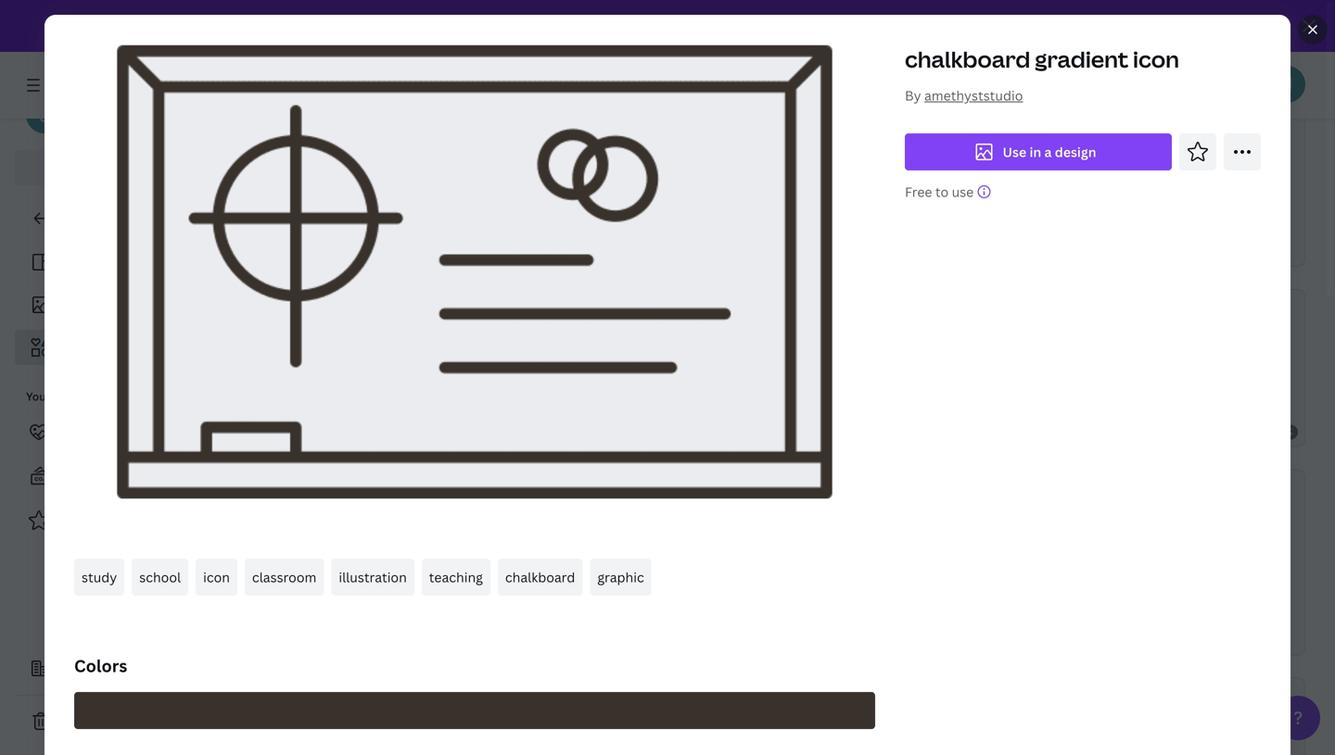Task type: vqa. For each thing, say whether or not it's contained in the screenshot.
Receipt Commercial With Money Symbol Image on the left of the page
yes



Task type: describe. For each thing, give the bounding box(es) containing it.
creators you follow link
[[15, 414, 241, 451]]

get canva pro
[[87, 159, 177, 177]]

pointer map location vacations travel image
[[952, 120, 1104, 252]]

back
[[59, 210, 89, 228]]

$ for the plant love image
[[828, 61, 835, 75]]

icon link
[[196, 559, 237, 596]]

coin money dollar filled style icon image
[[467, 0, 617, 68]]

school link
[[132, 559, 188, 596]]

chalkboard gradient icon image
[[117, 45, 832, 499]]

money bag dollar filled icon image
[[1140, 0, 1291, 68]]

brand templates link
[[15, 458, 241, 495]]

back to home
[[59, 210, 146, 228]]

your content
[[26, 389, 98, 404]]

banana icon image
[[1158, 120, 1291, 252]]

trash
[[59, 714, 93, 731]]

personal
[[74, 98, 129, 115]]

office image
[[476, 693, 649, 756]]

by amethyststudio
[[905, 87, 1023, 104]]

teaching
[[429, 569, 483, 587]]

free
[[905, 183, 932, 201]]

creators you follow
[[65, 423, 189, 441]]

1
[[123, 118, 129, 134]]

$ for coin money dollar filled style icon in the top left of the page
[[612, 61, 618, 75]]

all templates link
[[26, 245, 230, 280]]

canva
[[113, 159, 152, 177]]

use in a design
[[1003, 143, 1097, 161]]

content
[[53, 389, 98, 404]]

study link
[[74, 559, 124, 596]]

use
[[952, 183, 974, 201]]

a inside button
[[1045, 143, 1052, 161]]

$ for footprint image
[[411, 61, 417, 75]]

classroom link
[[245, 559, 324, 596]]

team
[[115, 661, 146, 678]]

use
[[1003, 143, 1027, 161]]

magnifying glass computer texture tonal   style icon image
[[271, 693, 422, 756]]

teaching link
[[422, 559, 490, 596]]

1 horizontal spatial icon
[[1133, 44, 1180, 74]]

trash link
[[15, 704, 241, 741]]

use in a design button
[[905, 134, 1172, 171]]

$ for money bag dollar filled icon
[[1287, 61, 1293, 75]]

back to home link
[[15, 200, 241, 237]]

creators
[[65, 423, 119, 441]]

get
[[87, 159, 109, 177]]

upload speed image
[[791, 120, 900, 252]]

illustration
[[339, 569, 407, 587]]

get canva pro button
[[15, 150, 241, 185]]

pro
[[155, 159, 177, 177]]

colors
[[74, 655, 127, 678]]

graphic
[[598, 569, 644, 587]]



Task type: locate. For each thing, give the bounding box(es) containing it.
icon
[[1133, 44, 1180, 74], [203, 569, 230, 587]]

communication bubble icon line design image
[[889, 0, 1083, 68]]

to inside back to home link
[[92, 210, 106, 228]]

0 vertical spatial chalkboard
[[905, 44, 1031, 74]]

note musical celebration party line fill design image
[[455, 120, 591, 252]]

icon right gradient
[[1133, 44, 1180, 74]]

classroom
[[252, 569, 317, 587]]

sushi icon image
[[820, 304, 941, 433]]

all templates
[[63, 254, 146, 271]]

chalkboard gradient icon
[[905, 44, 1180, 74]]

all
[[63, 254, 79, 271]]

you
[[122, 423, 145, 441]]

a
[[1045, 143, 1052, 161], [104, 661, 111, 678]]

receipt commercial with money symbol image
[[271, 485, 427, 641]]

free to use
[[905, 183, 974, 201]]

footprint image
[[270, 0, 416, 68]]

create
[[59, 661, 101, 678]]

templates
[[106, 468, 170, 485]]

chalkboard for chalkboard
[[505, 569, 575, 587]]

brand
[[65, 468, 103, 485]]

a left team
[[104, 661, 111, 678]]

follow
[[148, 423, 189, 441]]

chalkboard
[[905, 44, 1031, 74], [505, 569, 575, 587]]

gesture left right image
[[636, 304, 769, 433]]

to for back
[[92, 210, 106, 228]]

team holding hands flat style icon image
[[271, 120, 403, 252]]

to for free
[[936, 183, 949, 201]]

templates
[[82, 254, 146, 271]]

1 horizontal spatial a
[[1045, 143, 1052, 161]]

0 vertical spatial to
[[936, 183, 949, 201]]

1 horizontal spatial to
[[936, 183, 949, 201]]

office books detailed   style icons image
[[479, 485, 638, 641]]

graphic link
[[590, 559, 652, 596]]

chalkboard up "by amethyststudio"
[[905, 44, 1031, 74]]

create a team
[[59, 661, 146, 678]]

create a team button
[[15, 651, 241, 688]]

$
[[411, 61, 417, 75], [612, 61, 618, 75], [828, 61, 835, 75], [1287, 61, 1293, 75], [1287, 425, 1293, 439]]

1 horizontal spatial chalkboard
[[905, 44, 1031, 74]]

summer vacation theme icon image
[[640, 120, 745, 252]]

illustration link
[[331, 559, 414, 596]]

chalkboard for chalkboard gradient icon
[[905, 44, 1031, 74]]

icon right school
[[203, 569, 230, 587]]

study
[[82, 569, 117, 587]]

0 horizontal spatial to
[[92, 210, 106, 228]]

0 horizontal spatial icon
[[203, 569, 230, 587]]

chalkboard left graphic link
[[505, 569, 575, 587]]

plant love image
[[669, 0, 832, 68]]

0 vertical spatial a
[[1045, 143, 1052, 161]]

0 horizontal spatial chalkboard
[[505, 569, 575, 587]]

chalkboard link
[[498, 559, 583, 596]]

top level navigation element
[[163, 67, 734, 104]]

school chalkboard detail style icon image
[[268, 304, 372, 433]]

a inside button
[[104, 661, 111, 678]]

by
[[905, 87, 921, 104]]

0 horizontal spatial a
[[104, 661, 111, 678]]

amethyststudio link
[[925, 87, 1023, 104]]

wifi icon image
[[425, 304, 580, 433]]

school
[[139, 569, 181, 587]]

design
[[1055, 143, 1097, 161]]

isolated vintage phone icon line design image
[[693, 485, 881, 641]]

None search field
[[778, 67, 1001, 104]]

home
[[109, 210, 146, 228]]

1 vertical spatial icon
[[203, 569, 230, 587]]

in
[[1030, 143, 1042, 161]]

brand templates
[[65, 468, 170, 485]]

1 vertical spatial to
[[92, 210, 106, 228]]

amethyststudio
[[925, 87, 1023, 104]]

painting color palette image
[[703, 693, 868, 756]]

a right the in
[[1045, 143, 1052, 161]]

your
[[26, 389, 51, 404]]

to left the use
[[936, 183, 949, 201]]

to right back
[[92, 210, 106, 228]]

1 vertical spatial chalkboard
[[505, 569, 575, 587]]

1 vertical spatial a
[[104, 661, 111, 678]]

0 vertical spatial icon
[[1133, 44, 1180, 74]]

to
[[936, 183, 949, 201], [92, 210, 106, 228]]

gradient
[[1035, 44, 1129, 74]]



